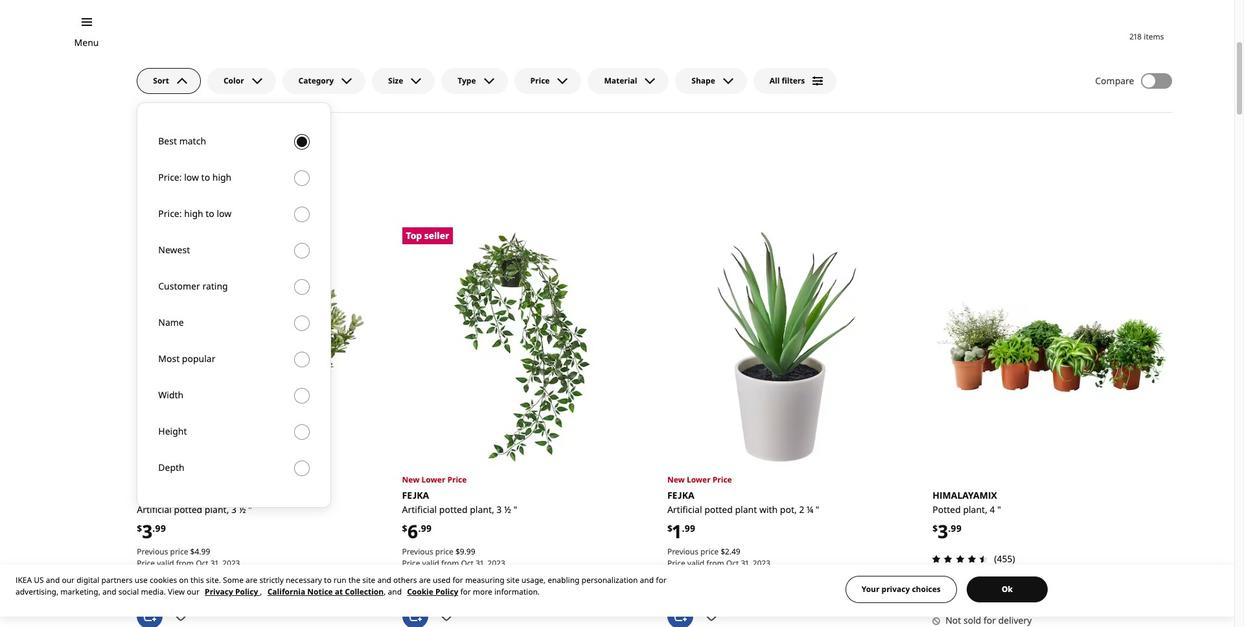 Task type: describe. For each thing, give the bounding box(es) containing it.
for left more
[[460, 587, 471, 598]]

3 inside himalayamix potted plant, 4 " $ 3 . 99
[[938, 519, 948, 544]]

artificial for 1
[[668, 504, 702, 516]]

pot,
[[780, 504, 797, 516]]

your privacy choices button
[[846, 576, 957, 603]]

previous for 3
[[137, 546, 168, 557]]

valid for 3
[[157, 558, 174, 569]]

advertising,
[[16, 587, 58, 598]]

most popular
[[158, 352, 215, 365]]

privacy
[[882, 584, 910, 595]]

and down partners
[[102, 587, 116, 598]]

price inside 'new lower price fejka artificial potted plant with pot, 2 ¼ " $ 1 . 99'
[[713, 474, 732, 485]]

potted for 1
[[705, 504, 733, 516]]

(577)
[[464, 576, 484, 589]]

previous for 1
[[668, 546, 699, 557]]

review: 4.6 out of 5 stars. total reviews: 43 image down 1
[[664, 575, 679, 591]]

. inside the 'previous price $ 2 . 49 price valid from oct 31, 2023'
[[730, 546, 732, 557]]

previous price $ 2 . 49 price valid from oct 31, 2023
[[668, 546, 771, 569]]

oct for 1
[[726, 558, 739, 569]]

2023 for "
[[753, 558, 771, 569]]

cookie policy link
[[407, 587, 458, 598]]

from for 1
[[707, 558, 724, 569]]

1 horizontal spatial low
[[217, 207, 232, 220]]

99 inside the new lower price fejka artificial potted plant, 3 ½ " $ 3 . 99
[[155, 522, 166, 535]]

99 inside 'new lower price fejka artificial potted plant with pot, 2 ¼ " $ 1 . 99'
[[685, 522, 696, 535]]

price: for price: high to low
[[158, 207, 182, 220]]

(455)
[[994, 553, 1015, 565]]

price inside the new lower price fejka artificial potted plant, 3 ½ " $ 3 . 99
[[182, 474, 202, 485]]

from for 6
[[441, 558, 459, 569]]

218
[[1130, 31, 1142, 42]]

match
[[179, 135, 206, 147]]

menu
[[74, 36, 99, 49]]

category button
[[282, 68, 366, 94]]

california
[[267, 587, 305, 598]]

6
[[407, 519, 418, 544]]

price: low to high
[[158, 171, 232, 183]]

us
[[34, 575, 44, 586]]

media.
[[141, 587, 166, 598]]

99 inside new lower price fejka artificial potted plant, 3 ½ " $ 6 . 99
[[421, 522, 432, 535]]

ikea us and our digital partners use cookies on this site. some are strictly necessary to run the site and others are used for measuring site usage, enabling personalization and for advertising, marketing, and social media. view our
[[16, 575, 667, 598]]

delivery
[[999, 615, 1032, 627]]

with
[[760, 504, 778, 516]]

not
[[946, 615, 961, 627]]

most
[[158, 352, 180, 365]]

½ for 6
[[504, 504, 511, 516]]

49
[[732, 546, 741, 557]]

lower for 3
[[156, 474, 180, 485]]

0 horizontal spatial low
[[184, 171, 199, 183]]

customer rating
[[158, 280, 228, 292]]

price button
[[514, 68, 582, 94]]

new lower price fejka artificial potted plant, 3 ½ " $ 3 . 99
[[137, 474, 252, 544]]

$ inside the 'previous price $ 2 . 49 price valid from oct 31, 2023'
[[721, 546, 725, 557]]

top
[[406, 229, 422, 242]]

at
[[335, 587, 343, 598]]

31, for 3
[[210, 558, 220, 569]]

use
[[135, 575, 148, 586]]

4 for price
[[195, 546, 199, 557]]

color
[[224, 75, 244, 86]]

all filters button
[[754, 68, 837, 94]]

to for low
[[206, 207, 214, 220]]

oct for 3
[[196, 558, 208, 569]]

new for 1
[[668, 474, 685, 485]]

price for 6
[[435, 546, 454, 557]]

plant, inside himalayamix potted plant, 4 " $ 3 . 99
[[963, 504, 988, 516]]

previous for 6
[[402, 546, 433, 557]]

size
[[388, 75, 403, 86]]

name
[[158, 316, 184, 328]]

depth
[[158, 461, 185, 474]]

. inside previous price $ 9 . 99 price valid from oct 31, 2023
[[464, 546, 467, 557]]

information.
[[494, 587, 540, 598]]

site.
[[206, 575, 221, 586]]

. inside previous price $ 4 . 99 price valid from oct 31, 2023
[[199, 546, 201, 557]]

the
[[348, 575, 361, 586]]

cookies
[[150, 575, 177, 586]]

. inside new lower price fejka artificial potted plant, 3 ½ " $ 6 . 99
[[418, 522, 421, 535]]

social
[[118, 587, 139, 598]]

fejka for 3
[[137, 489, 164, 502]]

price for 1
[[701, 546, 719, 557]]

measuring
[[465, 575, 505, 586]]

material
[[604, 75, 637, 86]]

1 site from the left
[[363, 575, 375, 586]]

9
[[460, 546, 464, 557]]

ok button
[[967, 577, 1048, 603]]

review: 4.6 out of 5 stars. total reviews: 455 image
[[929, 552, 992, 567]]

artificial for 6
[[402, 504, 437, 516]]

and right us
[[46, 575, 60, 586]]

type button
[[442, 68, 508, 94]]

on
[[179, 575, 189, 586]]

lower for 6
[[422, 474, 445, 485]]

privacy policy , california notice at collection , and cookie policy for more information.
[[205, 587, 540, 598]]

collection
[[345, 587, 384, 598]]

cookie
[[407, 587, 434, 598]]

$ inside the new lower price fejka artificial potted plant, 3 ½ " $ 3 . 99
[[137, 522, 142, 535]]

2 inside 'new lower price fejka artificial potted plant with pot, 2 ¼ " $ 1 . 99'
[[799, 504, 804, 516]]

and down others
[[388, 587, 402, 598]]

category
[[299, 75, 334, 86]]

. inside himalayamix potted plant, 4 " $ 3 . 99
[[948, 522, 951, 535]]

california notice at collection link
[[267, 587, 384, 598]]

not sold for delivery
[[946, 615, 1032, 627]]

personalization
[[582, 575, 638, 586]]

0 vertical spatial high
[[212, 171, 232, 183]]

new for 3
[[137, 474, 154, 485]]

choices
[[912, 584, 941, 595]]

2 are from the left
[[419, 575, 431, 586]]

1
[[673, 519, 682, 544]]

218 items
[[1130, 31, 1164, 42]]

. inside the new lower price fejka artificial potted plant, 3 ½ " $ 3 . 99
[[153, 522, 155, 535]]

view
[[168, 587, 185, 598]]

plant, for 6
[[470, 504, 494, 516]]

usage,
[[522, 575, 546, 586]]

this
[[191, 575, 204, 586]]

fejka for 1
[[668, 489, 695, 502]]

price: for price: low to high
[[158, 171, 182, 183]]

digital
[[77, 575, 99, 586]]

3 inside new lower price fejka artificial potted plant, 3 ½ " $ 6 . 99
[[497, 504, 502, 516]]

new lower price fejka artificial potted plant with pot, 2 ¼ " $ 1 . 99
[[668, 474, 820, 544]]

for right 'sold'
[[984, 615, 996, 627]]

items
[[1144, 31, 1164, 42]]

material button
[[588, 68, 669, 94]]

previous price $ 9 . 99 price valid from oct 31, 2023
[[402, 546, 505, 569]]

99 inside himalayamix potted plant, 4 " $ 3 . 99
[[951, 522, 962, 535]]

shape
[[692, 75, 715, 86]]

review: 4.8 out of 5 stars. total reviews: 234 image
[[133, 575, 196, 591]]

½ for 3
[[239, 504, 246, 516]]

seller
[[424, 229, 449, 242]]

valid for 1
[[688, 558, 705, 569]]

from for 3
[[176, 558, 194, 569]]

privacy policy link
[[205, 587, 260, 598]]

partners
[[101, 575, 133, 586]]

himalayamix
[[933, 489, 997, 502]]



Task type: locate. For each thing, give the bounding box(es) containing it.
2 artificial from the left
[[402, 504, 437, 516]]

popular
[[182, 352, 215, 365]]

fejka for 6
[[402, 489, 429, 502]]

4 inside himalayamix potted plant, 4 " $ 3 . 99
[[990, 504, 995, 516]]

plant, up previous price $ 9 . 99 price valid from oct 31, 2023 at bottom left
[[470, 504, 494, 516]]

2023 for 3
[[222, 558, 240, 569]]

31, inside previous price $ 4 . 99 price valid from oct 31, 2023
[[210, 558, 220, 569]]

from up used
[[441, 558, 459, 569]]

price
[[170, 546, 188, 557], [435, 546, 454, 557], [701, 546, 719, 557]]

1 vertical spatial our
[[187, 587, 200, 598]]

2 ½ from the left
[[504, 504, 511, 516]]

. up (577)
[[464, 546, 467, 557]]

. up previous price $ 9 . 99 price valid from oct 31, 2023 at bottom left
[[418, 522, 421, 535]]

1 artificial from the left
[[137, 504, 172, 516]]

$ inside himalayamix potted plant, 4 " $ 3 . 99
[[933, 522, 938, 535]]

valid inside the 'previous price $ 2 . 49 price valid from oct 31, 2023'
[[688, 558, 705, 569]]

0 horizontal spatial plant,
[[205, 504, 229, 516]]

filters
[[782, 75, 805, 86]]

newest
[[158, 244, 190, 256]]

1 lower from the left
[[156, 474, 180, 485]]

1 horizontal spatial our
[[187, 587, 200, 598]]

1 horizontal spatial policy
[[436, 587, 458, 598]]

2 oct from the left
[[461, 558, 474, 569]]

plant, inside new lower price fejka artificial potted plant, 3 ½ " $ 6 . 99
[[470, 504, 494, 516]]

1 are from the left
[[246, 575, 257, 586]]

2 fejka from the left
[[402, 489, 429, 502]]

$ inside previous price $ 9 . 99 price valid from oct 31, 2023
[[456, 546, 460, 557]]

to up price: high to low
[[201, 171, 210, 183]]

artificial inside the new lower price fejka artificial potted plant, 3 ½ " $ 3 . 99
[[137, 504, 172, 516]]

1 valid from the left
[[157, 558, 174, 569]]

" inside 'new lower price fejka artificial potted plant with pot, 2 ¼ " $ 1 . 99'
[[816, 504, 820, 516]]

1 , from the left
[[260, 587, 262, 598]]

1 horizontal spatial 4
[[990, 504, 995, 516]]

from inside the 'previous price $ 2 . 49 price valid from oct 31, 2023'
[[707, 558, 724, 569]]

" inside the new lower price fejka artificial potted plant, 3 ½ " $ 3 . 99
[[248, 504, 252, 516]]

3 lower from the left
[[687, 474, 711, 485]]

3 valid from the left
[[688, 558, 705, 569]]

more
[[473, 587, 492, 598]]

oct inside the 'previous price $ 2 . 49 price valid from oct 31, 2023'
[[726, 558, 739, 569]]

from inside previous price $ 9 . 99 price valid from oct 31, 2023
[[441, 558, 459, 569]]

1 price: from the top
[[158, 171, 182, 183]]

1 horizontal spatial high
[[212, 171, 232, 183]]

2 lower from the left
[[422, 474, 445, 485]]

.
[[153, 522, 155, 535], [418, 522, 421, 535], [682, 522, 685, 535], [948, 522, 951, 535], [199, 546, 201, 557], [464, 546, 467, 557], [730, 546, 732, 557]]

1 horizontal spatial previous
[[402, 546, 433, 557]]

$ inside 'new lower price fejka artificial potted plant with pot, 2 ¼ " $ 1 . 99'
[[668, 522, 673, 535]]

1 horizontal spatial are
[[419, 575, 431, 586]]

31, for 1
[[741, 558, 751, 569]]

fejka
[[137, 489, 164, 502], [402, 489, 429, 502], [668, 489, 695, 502]]

are right some
[[246, 575, 257, 586]]

1 vertical spatial 4
[[195, 546, 199, 557]]

1 horizontal spatial ,
[[384, 587, 386, 598]]

color button
[[207, 68, 276, 94]]

artificial down depth
[[137, 504, 172, 516]]

2 horizontal spatial fejka
[[668, 489, 695, 502]]

2023 inside the 'previous price $ 2 . 49 price valid from oct 31, 2023'
[[753, 558, 771, 569]]

2023 up some
[[222, 558, 240, 569]]

lower
[[156, 474, 180, 485], [422, 474, 445, 485], [687, 474, 711, 485]]

best match
[[158, 135, 206, 147]]

1 plant, from the left
[[205, 504, 229, 516]]

and
[[46, 575, 60, 586], [377, 575, 391, 586], [640, 575, 654, 586], [102, 587, 116, 598], [388, 587, 402, 598]]

potted for 6
[[439, 504, 468, 516]]

fejka inside 'new lower price fejka artificial potted plant with pot, 2 ¼ " $ 1 . 99'
[[668, 489, 695, 502]]

fejka inside new lower price fejka artificial potted plant, 3 ½ " $ 6 . 99
[[402, 489, 429, 502]]

¼
[[807, 504, 814, 516]]

privacy
[[205, 587, 233, 598]]

valid inside previous price $ 4 . 99 price valid from oct 31, 2023
[[157, 558, 174, 569]]

½
[[239, 504, 246, 516], [504, 504, 511, 516]]

your
[[862, 584, 880, 595]]

previous down 1
[[668, 546, 699, 557]]

from down 'new lower price fejka artificial potted plant with pot, 2 ¼ " $ 1 . 99'
[[707, 558, 724, 569]]

0 horizontal spatial new
[[137, 474, 154, 485]]

0 vertical spatial our
[[62, 575, 75, 586]]

high down price: low to high
[[184, 207, 203, 220]]

4 up the this
[[195, 546, 199, 557]]

2 price: from the top
[[158, 207, 182, 220]]

. up the this
[[199, 546, 201, 557]]

others
[[393, 575, 417, 586]]

1 previous from the left
[[137, 546, 168, 557]]

1 oct from the left
[[196, 558, 208, 569]]

previous inside previous price $ 4 . 99 price valid from oct 31, 2023
[[137, 546, 168, 557]]

review: 4.8 out of 5 stars. total reviews: 577 image
[[398, 575, 461, 591]]

0 horizontal spatial fejka
[[137, 489, 164, 502]]

high up price: high to low
[[212, 171, 232, 183]]

to
[[201, 171, 210, 183], [206, 207, 214, 220], [324, 575, 332, 586]]

1 horizontal spatial ½
[[504, 504, 511, 516]]

sold
[[964, 615, 982, 627]]

3 price from the left
[[701, 546, 719, 557]]

1 vertical spatial high
[[184, 207, 203, 220]]

. up previous price $ 4 . 99 price valid from oct 31, 2023
[[153, 522, 155, 535]]

" inside himalayamix potted plant, 4 " $ 3 . 99
[[998, 504, 1001, 516]]

1 vertical spatial low
[[217, 207, 232, 220]]

2 horizontal spatial from
[[707, 558, 724, 569]]

3 plant, from the left
[[963, 504, 988, 516]]

price inside previous price $ 9 . 99 price valid from oct 31, 2023
[[435, 546, 454, 557]]

marketing,
[[60, 587, 100, 598]]

width
[[158, 389, 184, 401]]

31, for 6
[[476, 558, 486, 569]]

himalayamix potted plant, 4 " $ 3 . 99
[[933, 489, 1001, 544]]

2 2023 from the left
[[488, 558, 505, 569]]

menu button
[[74, 36, 99, 50]]

1 fejka from the left
[[137, 489, 164, 502]]

potted up 9
[[439, 504, 468, 516]]

oct inside previous price $ 4 . 99 price valid from oct 31, 2023
[[196, 558, 208, 569]]

new
[[137, 474, 154, 485], [402, 474, 420, 485], [668, 474, 685, 485]]

99 right 9
[[467, 546, 475, 557]]

$ inside previous price $ 4 . 99 price valid from oct 31, 2023
[[190, 546, 195, 557]]

and up privacy policy , california notice at collection , and cookie policy for more information.
[[377, 575, 391, 586]]

1 horizontal spatial potted
[[439, 504, 468, 516]]

0 horizontal spatial artificial
[[137, 504, 172, 516]]

99 inside previous price $ 4 . 99 price valid from oct 31, 2023
[[201, 546, 210, 557]]

2 potted from the left
[[439, 504, 468, 516]]

oct for 6
[[461, 558, 474, 569]]

2023 for 6
[[488, 558, 505, 569]]

2 previous from the left
[[402, 546, 433, 557]]

potted
[[174, 504, 202, 516], [439, 504, 468, 516], [705, 504, 733, 516]]

. up the 'previous price $ 2 . 49 price valid from oct 31, 2023'
[[682, 522, 685, 535]]

2 plant, from the left
[[470, 504, 494, 516]]

0 vertical spatial 4
[[990, 504, 995, 516]]

99 up site.
[[201, 546, 210, 557]]

artificial
[[137, 504, 172, 516], [402, 504, 437, 516], [668, 504, 702, 516]]

4 inside previous price $ 4 . 99 price valid from oct 31, 2023
[[195, 546, 199, 557]]

policy down used
[[436, 587, 458, 598]]

1 31, from the left
[[210, 558, 220, 569]]

our down the this
[[187, 587, 200, 598]]

½ inside new lower price fejka artificial potted plant, 3 ½ " $ 6 . 99
[[504, 504, 511, 516]]

our up 'marketing,'
[[62, 575, 75, 586]]

, left cookie
[[384, 587, 386, 598]]

1 horizontal spatial site
[[507, 575, 520, 586]]

1 horizontal spatial plant,
[[470, 504, 494, 516]]

2 site from the left
[[507, 575, 520, 586]]

2 horizontal spatial price
[[701, 546, 719, 557]]

2 valid from the left
[[422, 558, 439, 569]]

2 horizontal spatial 31,
[[741, 558, 751, 569]]

2 horizontal spatial new
[[668, 474, 685, 485]]

for left (577)
[[453, 575, 463, 586]]

2 horizontal spatial potted
[[705, 504, 733, 516]]

artificial up 1
[[668, 504, 702, 516]]

"
[[248, 504, 252, 516], [514, 504, 517, 516], [816, 504, 820, 516], [998, 504, 1001, 516]]

price inside the 'previous price $ 2 . 49 price valid from oct 31, 2023'
[[668, 558, 686, 569]]

size button
[[372, 68, 435, 94]]

1 ½ from the left
[[239, 504, 246, 516]]

2 inside the 'previous price $ 2 . 49 price valid from oct 31, 2023'
[[725, 546, 730, 557]]

2 horizontal spatial valid
[[688, 558, 705, 569]]

height
[[158, 425, 187, 437]]

from up on
[[176, 558, 194, 569]]

0 horizontal spatial 2
[[725, 546, 730, 557]]

1 potted from the left
[[174, 504, 202, 516]]

2023 inside previous price $ 4 . 99 price valid from oct 31, 2023
[[222, 558, 240, 569]]

plant, inside the new lower price fejka artificial potted plant, 3 ½ " $ 3 . 99
[[205, 504, 229, 516]]

31, up measuring at the bottom of the page
[[476, 558, 486, 569]]

low down price: low to high
[[217, 207, 232, 220]]

½ inside the new lower price fejka artificial potted plant, 3 ½ " $ 3 . 99
[[239, 504, 246, 516]]

3 oct from the left
[[726, 558, 739, 569]]

1 horizontal spatial 2023
[[488, 558, 505, 569]]

3 new from the left
[[668, 474, 685, 485]]

fejka up 1
[[668, 489, 695, 502]]

artificial inside 'new lower price fejka artificial potted plant with pot, 2 ¼ " $ 1 . 99'
[[668, 504, 702, 516]]

2 " from the left
[[514, 504, 517, 516]]

2 new from the left
[[402, 474, 420, 485]]

price
[[531, 75, 550, 86], [182, 474, 202, 485], [448, 474, 467, 485], [713, 474, 732, 485], [137, 558, 155, 569], [402, 558, 420, 569], [668, 558, 686, 569]]

review: 4.6 out of 5 stars. total reviews: 43 image
[[664, 575, 726, 591], [664, 575, 679, 591]]

1 horizontal spatial lower
[[422, 474, 445, 485]]

site up privacy policy , california notice at collection , and cookie policy for more information.
[[363, 575, 375, 586]]

valid
[[157, 558, 174, 569], [422, 558, 439, 569], [688, 558, 705, 569]]

0 horizontal spatial 4
[[195, 546, 199, 557]]

2 , from the left
[[384, 587, 386, 598]]

0 horizontal spatial from
[[176, 558, 194, 569]]

potted inside new lower price fejka artificial potted plant, 3 ½ " $ 6 . 99
[[439, 504, 468, 516]]

1 horizontal spatial 2
[[799, 504, 804, 516]]

3 fejka from the left
[[668, 489, 695, 502]]

lower inside new lower price fejka artificial potted plant, 3 ½ " $ 6 . 99
[[422, 474, 445, 485]]

previous up the cookies
[[137, 546, 168, 557]]

1 from from the left
[[176, 558, 194, 569]]

best
[[158, 135, 177, 147]]

4 for 3
[[990, 504, 995, 516]]

price for 3
[[170, 546, 188, 557]]

price: up newest at the top left
[[158, 207, 182, 220]]

are up cookie
[[419, 575, 431, 586]]

99
[[155, 522, 166, 535], [421, 522, 432, 535], [685, 522, 696, 535], [951, 522, 962, 535], [201, 546, 210, 557], [467, 546, 475, 557]]

policy
[[235, 587, 258, 598], [436, 587, 458, 598]]

plant, for 3
[[205, 504, 229, 516]]

site
[[363, 575, 375, 586], [507, 575, 520, 586]]

. down 'new lower price fejka artificial potted plant with pot, 2 ¼ " $ 1 . 99'
[[730, 546, 732, 557]]

0 vertical spatial to
[[201, 171, 210, 183]]

0 vertical spatial price:
[[158, 171, 182, 183]]

sort button
[[137, 68, 201, 94]]

plant
[[735, 504, 757, 516]]

3 potted from the left
[[705, 504, 733, 516]]

4 down himalayamix
[[990, 504, 995, 516]]

2 31, from the left
[[476, 558, 486, 569]]

0 vertical spatial 2
[[799, 504, 804, 516]]

potted inside 'new lower price fejka artificial potted plant with pot, 2 ¼ " $ 1 . 99'
[[705, 504, 733, 516]]

2023
[[222, 558, 240, 569], [488, 558, 505, 569], [753, 558, 771, 569]]

price: down best
[[158, 171, 182, 183]]

2 horizontal spatial 2023
[[753, 558, 771, 569]]

1 new from the left
[[137, 474, 154, 485]]

artificial up 6
[[402, 504, 437, 516]]

2 left the 49 in the right bottom of the page
[[725, 546, 730, 557]]

3
[[231, 504, 237, 516], [497, 504, 502, 516], [142, 519, 153, 544], [938, 519, 948, 544]]

to inside the ikea us and our digital partners use cookies on this site. some are strictly necessary to run the site and others are used for measuring site usage, enabling personalization and for advertising, marketing, and social media. view our
[[324, 575, 332, 586]]

, down strictly
[[260, 587, 262, 598]]

previous inside the 'previous price $ 2 . 49 price valid from oct 31, 2023'
[[668, 546, 699, 557]]

3 artificial from the left
[[668, 504, 702, 516]]

run
[[334, 575, 346, 586]]

1 price from the left
[[170, 546, 188, 557]]

all
[[770, 75, 780, 86]]

3 " from the left
[[816, 504, 820, 516]]

fejka down depth
[[137, 489, 164, 502]]

potted for 3
[[174, 504, 202, 516]]

to up california notice at collection link
[[324, 575, 332, 586]]

3 2023 from the left
[[753, 558, 771, 569]]

previous
[[137, 546, 168, 557], [402, 546, 433, 557], [668, 546, 699, 557]]

2 horizontal spatial oct
[[726, 558, 739, 569]]

plant, up previous price $ 4 . 99 price valid from oct 31, 2023
[[205, 504, 229, 516]]

price inside previous price $ 9 . 99 price valid from oct 31, 2023
[[402, 558, 420, 569]]

artificial for 3
[[137, 504, 172, 516]]

price inside price popup button
[[531, 75, 550, 86]]

3 from from the left
[[707, 558, 724, 569]]

previous down 6
[[402, 546, 433, 557]]

oct
[[196, 558, 208, 569], [461, 558, 474, 569], [726, 558, 739, 569]]

2 policy from the left
[[436, 587, 458, 598]]

for right personalization
[[656, 575, 667, 586]]

99 up previous price $ 4 . 99 price valid from oct 31, 2023
[[155, 522, 166, 535]]

price inside the 'previous price $ 2 . 49 price valid from oct 31, 2023'
[[701, 546, 719, 557]]

2 horizontal spatial artificial
[[668, 504, 702, 516]]

used
[[433, 575, 451, 586]]

your privacy choices
[[862, 584, 941, 595]]

31, inside previous price $ 9 . 99 price valid from oct 31, 2023
[[476, 558, 486, 569]]

new inside 'new lower price fejka artificial potted plant with pot, 2 ¼ " $ 1 . 99'
[[668, 474, 685, 485]]

0 horizontal spatial potted
[[174, 504, 202, 516]]

notice
[[307, 587, 333, 598]]

1 vertical spatial 2
[[725, 546, 730, 557]]

oct down the 49 in the right bottom of the page
[[726, 558, 739, 569]]

" inside new lower price fejka artificial potted plant, 3 ½ " $ 6 . 99
[[514, 504, 517, 516]]

artificial inside new lower price fejka artificial potted plant, 3 ½ " $ 6 . 99
[[402, 504, 437, 516]]

0 horizontal spatial site
[[363, 575, 375, 586]]

plant, down himalayamix
[[963, 504, 988, 516]]

0 horizontal spatial valid
[[157, 558, 174, 569]]

0 horizontal spatial 31,
[[210, 558, 220, 569]]

customer
[[158, 280, 200, 292]]

31,
[[210, 558, 220, 569], [476, 558, 486, 569], [741, 558, 751, 569]]

price left 9
[[435, 546, 454, 557]]

price:
[[158, 171, 182, 183], [158, 207, 182, 220]]

valid for 6
[[422, 558, 439, 569]]

sort
[[153, 75, 169, 86]]

2023 inside previous price $ 9 . 99 price valid from oct 31, 2023
[[488, 558, 505, 569]]

31, up site.
[[210, 558, 220, 569]]

1 " from the left
[[248, 504, 252, 516]]

2 horizontal spatial lower
[[687, 474, 711, 485]]

oct inside previous price $ 9 . 99 price valid from oct 31, 2023
[[461, 558, 474, 569]]

oct down 9
[[461, 558, 474, 569]]

$ inside new lower price fejka artificial potted plant, 3 ½ " $ 6 . 99
[[402, 522, 407, 535]]

potted
[[933, 504, 961, 516]]

0 horizontal spatial 2023
[[222, 558, 240, 569]]

review: 4.6 out of 5 stars. total reviews: 43 image down the 'previous price $ 2 . 49 price valid from oct 31, 2023'
[[664, 575, 726, 591]]

1 vertical spatial price:
[[158, 207, 182, 220]]

lower for 1
[[687, 474, 711, 485]]

price inside previous price $ 4 . 99 price valid from oct 31, 2023
[[137, 558, 155, 569]]

1 horizontal spatial valid
[[422, 558, 439, 569]]

2 vertical spatial to
[[324, 575, 332, 586]]

99 right 6
[[421, 522, 432, 535]]

some
[[223, 575, 244, 586]]

1 horizontal spatial fejka
[[402, 489, 429, 502]]

previous price $ 4 . 99 price valid from oct 31, 2023
[[137, 546, 240, 569]]

strictly
[[260, 575, 284, 586]]

0 horizontal spatial ½
[[239, 504, 246, 516]]

price inside previous price $ 4 . 99 price valid from oct 31, 2023
[[170, 546, 188, 557]]

2 price from the left
[[435, 546, 454, 557]]

2023 up measuring at the bottom of the page
[[488, 558, 505, 569]]

2
[[799, 504, 804, 516], [725, 546, 730, 557]]

ikea
[[16, 575, 32, 586]]

type
[[458, 75, 476, 86]]

valid inside previous price $ 9 . 99 price valid from oct 31, 2023
[[422, 558, 439, 569]]

2 from from the left
[[441, 558, 459, 569]]

1 horizontal spatial from
[[441, 558, 459, 569]]

price up on
[[170, 546, 188, 557]]

2 horizontal spatial previous
[[668, 546, 699, 557]]

1 horizontal spatial 31,
[[476, 558, 486, 569]]

lower inside 'new lower price fejka artificial potted plant with pot, 2 ¼ " $ 1 . 99'
[[687, 474, 711, 485]]

2 left the ¼
[[799, 504, 804, 516]]

3 previous from the left
[[668, 546, 699, 557]]

oct up the this
[[196, 558, 208, 569]]

1 vertical spatial to
[[206, 207, 214, 220]]

and right personalization
[[640, 575, 654, 586]]

0 horizontal spatial policy
[[235, 587, 258, 598]]

1 horizontal spatial price
[[435, 546, 454, 557]]

site up information.
[[507, 575, 520, 586]]

potted inside the new lower price fejka artificial potted plant, 3 ½ " $ 3 . 99
[[174, 504, 202, 516]]

2023 down with
[[753, 558, 771, 569]]

(234)
[[199, 576, 219, 589]]

enabling
[[548, 575, 580, 586]]

1 policy from the left
[[235, 587, 258, 598]]

ok
[[1002, 584, 1013, 595]]

2 horizontal spatial plant,
[[963, 504, 988, 516]]

new for 6
[[402, 474, 420, 485]]

policy down some
[[235, 587, 258, 598]]

0 horizontal spatial ,
[[260, 587, 262, 598]]

compare
[[1096, 74, 1135, 87]]

31, inside the 'previous price $ 2 . 49 price valid from oct 31, 2023'
[[741, 558, 751, 569]]

0 horizontal spatial previous
[[137, 546, 168, 557]]

potted left plant
[[705, 504, 733, 516]]

0 horizontal spatial lower
[[156, 474, 180, 485]]

1 2023 from the left
[[222, 558, 240, 569]]

4 " from the left
[[998, 504, 1001, 516]]

new inside new lower price fejka artificial potted plant, 3 ½ " $ 6 . 99
[[402, 474, 420, 485]]

. down potted
[[948, 522, 951, 535]]

fejka inside the new lower price fejka artificial potted plant, 3 ½ " $ 3 . 99
[[137, 489, 164, 502]]

1 horizontal spatial oct
[[461, 558, 474, 569]]

to for high
[[201, 171, 210, 183]]

3 31, from the left
[[741, 558, 751, 569]]

rating
[[202, 280, 228, 292]]

price left the 49 in the right bottom of the page
[[701, 546, 719, 557]]

0 horizontal spatial price
[[170, 546, 188, 557]]

top seller
[[406, 229, 449, 242]]

. inside 'new lower price fejka artificial potted plant with pot, 2 ¼ " $ 1 . 99'
[[682, 522, 685, 535]]

1 horizontal spatial artificial
[[402, 504, 437, 516]]

0 horizontal spatial high
[[184, 207, 203, 220]]

from inside previous price $ 4 . 99 price valid from oct 31, 2023
[[176, 558, 194, 569]]

0 horizontal spatial our
[[62, 575, 75, 586]]

new inside the new lower price fejka artificial potted plant, 3 ½ " $ 3 . 99
[[137, 474, 154, 485]]

lower inside the new lower price fejka artificial potted plant, 3 ½ " $ 3 . 99
[[156, 474, 180, 485]]

fejka up 6
[[402, 489, 429, 502]]

0 horizontal spatial oct
[[196, 558, 208, 569]]

price inside new lower price fejka artificial potted plant, 3 ½ " $ 6 . 99
[[448, 474, 467, 485]]

to down price: low to high
[[206, 207, 214, 220]]

0 horizontal spatial are
[[246, 575, 257, 586]]

potted down depth
[[174, 504, 202, 516]]

31, down plant
[[741, 558, 751, 569]]

low down match
[[184, 171, 199, 183]]

necessary
[[286, 575, 322, 586]]

previous inside previous price $ 9 . 99 price valid from oct 31, 2023
[[402, 546, 433, 557]]

0 vertical spatial low
[[184, 171, 199, 183]]

new lower price fejka artificial potted plant, 3 ½ " $ 6 . 99
[[402, 474, 517, 544]]

99 down potted
[[951, 522, 962, 535]]

1 horizontal spatial new
[[402, 474, 420, 485]]

99 inside previous price $ 9 . 99 price valid from oct 31, 2023
[[467, 546, 475, 557]]

99 right 1
[[685, 522, 696, 535]]



Task type: vqa. For each thing, say whether or not it's contained in the screenshot.
second or from the bottom
no



